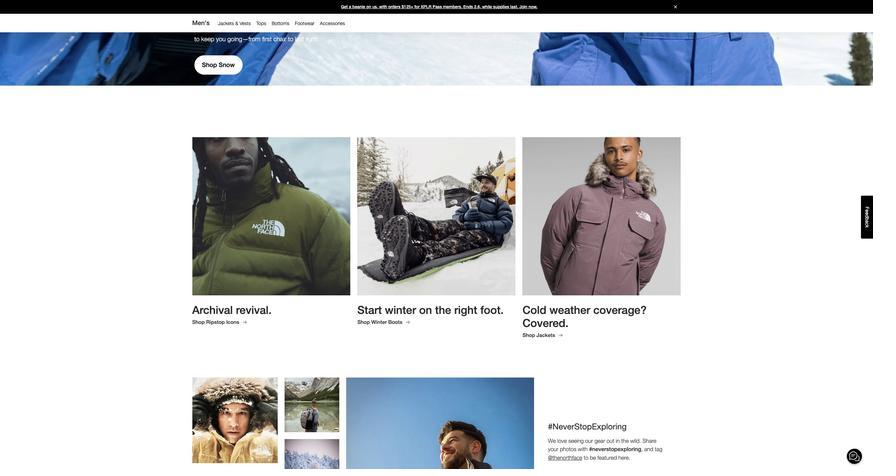 Task type: vqa. For each thing, say whether or not it's contained in the screenshot.
tag at bottom right
yes



Task type: describe. For each thing, give the bounding box(es) containing it.
the down '@_jetsetter82' on the left bottom of the page
[[310, 409, 317, 415]]

f
[[865, 207, 870, 210]]

a person is outside in the snow, smiling and drinking coffee, while lounging on their sleeping pad. their winter boots are propped up, and their tent is in the background image
[[358, 137, 516, 296]]

covered.
[[523, 317, 569, 330]]

we love seeing our gear out in the wild. share your photos with
[[548, 438, 657, 453]]

out
[[607, 438, 615, 445]]

orders
[[388, 4, 401, 9]]

photos
[[560, 447, 577, 453]]

4
[[311, 456, 313, 462]]

jackets inside jackets & vests button
[[218, 20, 234, 26]]

1 horizontal spatial to
[[288, 36, 293, 43]]

&
[[235, 20, 238, 26]]

1 horizontal spatial on
[[419, 304, 432, 317]]

$125+
[[402, 4, 414, 9]]

b
[[865, 218, 870, 220]]

to inside #neverstopexploring , and tag @thenorthface to be featured here.
[[584, 455, 589, 462]]

accessories
[[320, 20, 345, 26]]

ripstop
[[206, 320, 225, 325]]

love
[[558, 438, 567, 445]]

here.
[[619, 455, 631, 462]]

shop for the shop jackets link at bottom right
[[523, 333, 535, 339]]

get a beanie on us, with orders $125+ for xplr pass members. ends 2.6, while supplies last. join now.
[[341, 4, 538, 9]]

@thenorthface
[[548, 455, 583, 462]]

gear inside stay warm, dry and outside in snow gear built to keep you going—from first chair to last light.
[[292, 25, 304, 32]]

tops button
[[254, 19, 269, 28]]

jackets & vests
[[218, 20, 251, 26]]

members.
[[443, 4, 462, 9]]

revival.
[[236, 304, 272, 317]]

shop for shop winter boots link
[[358, 320, 370, 325]]

right
[[455, 304, 478, 317]]

men's
[[192, 19, 210, 27]]

archival
[[192, 304, 233, 317]]

f e e d b a c k button
[[861, 196, 874, 239]]

shop the look button for @jasonmatkin
[[214, 423, 256, 437]]

and inside #neverstopexploring , and tag @thenorthface to be featured here.
[[645, 447, 654, 453]]

a inside button
[[865, 220, 870, 223]]

bottoms button
[[269, 19, 292, 28]]

person wearing '92 ripstop nuptse jacket in front of a mountain. image
[[192, 137, 351, 296]]

0 horizontal spatial with
[[379, 4, 387, 9]]

start
[[358, 304, 382, 317]]

your
[[548, 447, 559, 453]]

#neverstopexploring , and tag @thenorthface to be featured here.
[[548, 447, 663, 462]]

we
[[548, 438, 556, 445]]

shop for "shop snow" "link"
[[202, 61, 217, 69]]

@thenorthface link
[[548, 455, 583, 462]]

be
[[590, 455, 596, 462]]

pass
[[433, 4, 442, 9]]

shop the look for @jasonmatkin
[[220, 427, 251, 433]]

icons
[[226, 320, 239, 325]]

dry
[[226, 25, 235, 32]]

get
[[341, 4, 348, 9]]

on the mountain, a person is wearing the insulated freedom bibs and taking off an insulated freedom jacket. "text reads: for the kids. and the kids at heart." image
[[0, 0, 874, 86]]

footwear
[[295, 20, 315, 26]]

shop the look for @_jetsetter82
[[297, 409, 328, 415]]

the down @jasonmatkin
[[233, 427, 240, 433]]

us,
[[373, 4, 378, 9]]

snow
[[219, 61, 235, 69]]

bottoms
[[272, 20, 290, 26]]

coverage?
[[594, 304, 647, 317]]

#neverstopexploring
[[589, 447, 642, 453]]

xplr
[[421, 4, 432, 9]]

231226 jackets m clp espot image
[[523, 137, 681, 296]]

archival revival. link
[[192, 304, 351, 317]]

cold weather coverage? covered.
[[523, 304, 647, 330]]

c
[[865, 223, 870, 226]]

winter
[[372, 320, 387, 325]]

last.
[[511, 4, 519, 9]]

in inside stay warm, dry and outside in snow gear built to keep you going—from first chair to last light.
[[269, 25, 274, 32]]

shop for @_jetsetter82 shop the look button
[[297, 409, 308, 415]]

winter
[[385, 304, 416, 317]]

1 e from the top
[[865, 210, 870, 212]]

keep
[[201, 36, 214, 43]]

shop jackets
[[523, 333, 555, 339]]

supplies
[[493, 4, 509, 9]]

4173621187 image
[[192, 378, 278, 464]]

chair
[[274, 36, 286, 43]]

footwear button
[[292, 19, 317, 28]]

our
[[586, 438, 593, 445]]

some shots 📸 from december 2023!

i hope it was a good year for you all, and all the beste in 2024! may it bring new opportunities and set new goals! 📈

.
.
.
.
.
.
.
.
.
.
.
#pic #photoshoot #photography #running #runningmotivation #2023 #biggoals #northface #pictureoftheday #pictureday #fitness #gymmotivation #runninglife #runningcommunity #newgoals image
[[346, 378, 535, 470]]

stay
[[194, 25, 206, 32]]

petite randonnée ❄️

#thenorthface #belgique #snow #winter #canonphotography #goodvibes #forest image
[[285, 440, 340, 470]]



Task type: locate. For each thing, give the bounding box(es) containing it.
0 vertical spatial look
[[318, 409, 328, 415]]

look
[[318, 409, 328, 415], [241, 427, 251, 433]]

0 horizontal spatial in
[[269, 25, 274, 32]]

k
[[865, 226, 870, 228]]

the
[[435, 304, 451, 317], [310, 409, 317, 415], [233, 427, 240, 433], [622, 438, 629, 445]]

shop for 'shop ripstop icons' link
[[192, 320, 205, 325]]

shop left ripstop
[[192, 320, 205, 325]]

0 vertical spatial and
[[236, 25, 246, 32]]

a
[[349, 4, 351, 9], [865, 220, 870, 223]]

0 horizontal spatial look
[[241, 427, 251, 433]]

shop snow
[[202, 61, 235, 69]]

get a beanie on us, with orders $125+ for xplr pass members. ends 2.6, while supplies last. join now. link
[[0, 0, 874, 14]]

you
[[216, 36, 226, 43]]

e
[[865, 210, 870, 212], [865, 212, 870, 215]]

shop the look button down '@_jetsetter82' on the left bottom of the page
[[291, 406, 333, 418]]

1 horizontal spatial gear
[[595, 438, 605, 445]]

shop the look down @jasonmatkin
[[220, 427, 251, 433]]

the inside we love seeing our gear out in the wild. share your photos with
[[622, 438, 629, 445]]

look down '@_jetsetter82' on the left bottom of the page
[[318, 409, 328, 415]]

to
[[194, 36, 200, 43], [288, 36, 293, 43], [584, 455, 589, 462]]

vests
[[240, 20, 251, 26]]

1 vertical spatial with
[[578, 447, 588, 453]]

0 vertical spatial in
[[269, 25, 274, 32]]

0 horizontal spatial and
[[236, 25, 246, 32]]

jackets inside the shop jackets link
[[537, 333, 555, 339]]

0 vertical spatial jackets
[[218, 20, 234, 26]]

#neverstopexploring
[[548, 422, 627, 432]]

2.6,
[[474, 4, 481, 9]]

shop the look button for @_jetsetter82
[[291, 406, 333, 418]]

stay warm, dry and outside in snow gear built to keep you going—from first chair to last light.
[[194, 25, 319, 43]]

,
[[642, 447, 643, 453]]

shop down '@_jetsetter82' on the left bottom of the page
[[297, 409, 308, 415]]

0 horizontal spatial to
[[194, 36, 200, 43]]

1 horizontal spatial with
[[578, 447, 588, 453]]

the left "wild."
[[622, 438, 629, 445]]

and up going—from
[[236, 25, 246, 32]]

1 vertical spatial on
[[419, 304, 432, 317]]

1 vertical spatial in
[[616, 438, 620, 445]]

shop inside "link"
[[202, 61, 217, 69]]

gear up last at the top left of the page
[[292, 25, 304, 32]]

now.
[[529, 4, 538, 9]]

d
[[865, 215, 870, 218]]

accessories button
[[317, 19, 348, 28]]

a right get
[[349, 4, 351, 9]]

cold
[[523, 304, 547, 317]]

1 vertical spatial a
[[865, 220, 870, 223]]

in right out
[[616, 438, 620, 445]]

while
[[482, 4, 492, 9]]

1 vertical spatial and
[[645, 447, 654, 453]]

0 vertical spatial with
[[379, 4, 387, 9]]

gear left out
[[595, 438, 605, 445]]

tag
[[655, 447, 663, 453]]

the left right
[[435, 304, 451, 317]]

a up k
[[865, 220, 870, 223]]

0 horizontal spatial shop the look
[[220, 427, 251, 433]]

ends
[[464, 4, 473, 9]]

1 horizontal spatial shop the look button
[[291, 406, 333, 418]]

2 e from the top
[[865, 212, 870, 215]]

with
[[379, 4, 387, 9], [578, 447, 588, 453]]

look for @jasonmatkin
[[241, 427, 251, 433]]

1 vertical spatial jackets
[[537, 333, 555, 339]]

with right us,
[[379, 4, 387, 9]]

with inside we love seeing our gear out in the wild. share your photos with
[[578, 447, 588, 453]]

jackets & vests button
[[215, 19, 254, 28]]

shop snow link
[[194, 55, 243, 75]]

1 horizontal spatial jackets
[[537, 333, 555, 339]]

look down @jasonmatkin
[[241, 427, 251, 433]]

shop ripstop icons
[[192, 320, 239, 325]]

1 horizontal spatial look
[[318, 409, 328, 415]]

on
[[367, 4, 371, 9], [419, 304, 432, 317]]

0 horizontal spatial jackets
[[218, 20, 234, 26]]

on right winter at the left bottom of page
[[419, 304, 432, 317]]

and inside stay warm, dry and outside in snow gear built to keep you going—from first chair to last light.
[[236, 25, 246, 32]]

9
[[439, 449, 442, 455]]

look for @_jetsetter82
[[318, 409, 328, 415]]

1 vertical spatial shop the look button
[[214, 423, 256, 437]]

jackets left &
[[218, 20, 234, 26]]

shop the look button
[[291, 406, 333, 418], [214, 423, 256, 437]]

in inside we love seeing our gear out in the wild. share your photos with
[[616, 438, 620, 445]]

shop the look down '@_jetsetter82' on the left bottom of the page
[[297, 409, 328, 415]]

foot.
[[481, 304, 504, 317]]

boots
[[388, 320, 403, 325]]

on left us,
[[367, 4, 371, 9]]

to down 'stay'
[[194, 36, 200, 43]]

0 horizontal spatial a
[[349, 4, 351, 9]]

archival revival.
[[192, 304, 272, 317]]

2 horizontal spatial to
[[584, 455, 589, 462]]

0 vertical spatial a
[[349, 4, 351, 9]]

0 horizontal spatial gear
[[292, 25, 304, 32]]

in left snow
[[269, 25, 274, 32]]

shop ripstop icons link
[[192, 320, 249, 326]]

0 vertical spatial gear
[[292, 25, 304, 32]]

0 vertical spatial shop the look button
[[291, 406, 333, 418]]

1 vertical spatial shop the look
[[220, 427, 251, 433]]

1 horizontal spatial shop the look
[[297, 409, 328, 415]]

start winter on the right foot. link
[[358, 304, 516, 317]]

to left last at the top left of the page
[[288, 36, 293, 43]]

jackets
[[218, 20, 234, 26], [537, 333, 555, 339]]

going—from
[[228, 36, 261, 43]]

0 horizontal spatial on
[[367, 4, 371, 9]]

warm,
[[208, 25, 225, 32]]

1 horizontal spatial in
[[616, 438, 620, 445]]

beanie
[[353, 4, 365, 9]]

shop winter boots link
[[358, 320, 412, 326]]

gear
[[292, 25, 304, 32], [595, 438, 605, 445]]

1 vertical spatial look
[[241, 427, 251, 433]]

seeing
[[569, 438, 584, 445]]

snow
[[276, 25, 290, 32]]

built
[[305, 25, 316, 32]]

0 horizontal spatial shop the look button
[[214, 423, 256, 437]]

last
[[295, 36, 304, 43]]

outside
[[248, 25, 268, 32]]

e up the d at the right top of page
[[865, 210, 870, 212]]

cold weather coverage? covered. link
[[523, 304, 681, 330]]

tops
[[256, 20, 266, 26]]

shop winter boots
[[358, 320, 403, 325]]

shop the look button down @jasonmatkin
[[214, 423, 256, 437]]

f e e d b a c k
[[865, 207, 870, 228]]

to left be
[[584, 455, 589, 462]]

in
[[269, 25, 274, 32], [616, 438, 620, 445]]

for
[[415, 4, 420, 9]]

i take thenorthface with me to the "end of the world" #endoftheworld #explore #travel #travelphotography #adventure #jetsetter #adventurebuddies #hiking #mountains image
[[285, 378, 340, 433]]

jackets down 'covered.'
[[537, 333, 555, 339]]

shop left snow
[[202, 61, 217, 69]]

e up b
[[865, 212, 870, 215]]

shop jackets link
[[523, 333, 565, 339]]

weather
[[550, 304, 591, 317]]

1 horizontal spatial a
[[865, 220, 870, 223]]

@jasonmatkin
[[216, 406, 254, 414]]

light.
[[306, 36, 319, 43]]

0 vertical spatial shop the look
[[297, 409, 328, 415]]

1 horizontal spatial and
[[645, 447, 654, 453]]

1 vertical spatial gear
[[595, 438, 605, 445]]

@_jetsetter82
[[293, 395, 331, 402]]

and right ,
[[645, 447, 654, 453]]

gear inside we love seeing our gear out in the wild. share your photos with
[[595, 438, 605, 445]]

0 vertical spatial on
[[367, 4, 371, 9]]

and
[[236, 25, 246, 32], [645, 447, 654, 453]]

shop
[[202, 61, 217, 69], [192, 320, 205, 325], [358, 320, 370, 325], [523, 333, 535, 339], [297, 409, 308, 415], [220, 427, 231, 433]]

close image
[[671, 5, 680, 8]]

with down "our"
[[578, 447, 588, 453]]

join
[[520, 4, 528, 9]]

shop down @jasonmatkin
[[220, 427, 231, 433]]

start winter on the right foot.
[[358, 304, 504, 317]]

first
[[262, 36, 272, 43]]

shop down start
[[358, 320, 370, 325]]

wild.
[[631, 438, 641, 445]]

shop for @jasonmatkin's shop the look button
[[220, 427, 231, 433]]

shop the look
[[297, 409, 328, 415], [220, 427, 251, 433]]

shop down 'covered.'
[[523, 333, 535, 339]]

featured
[[598, 455, 617, 462]]



